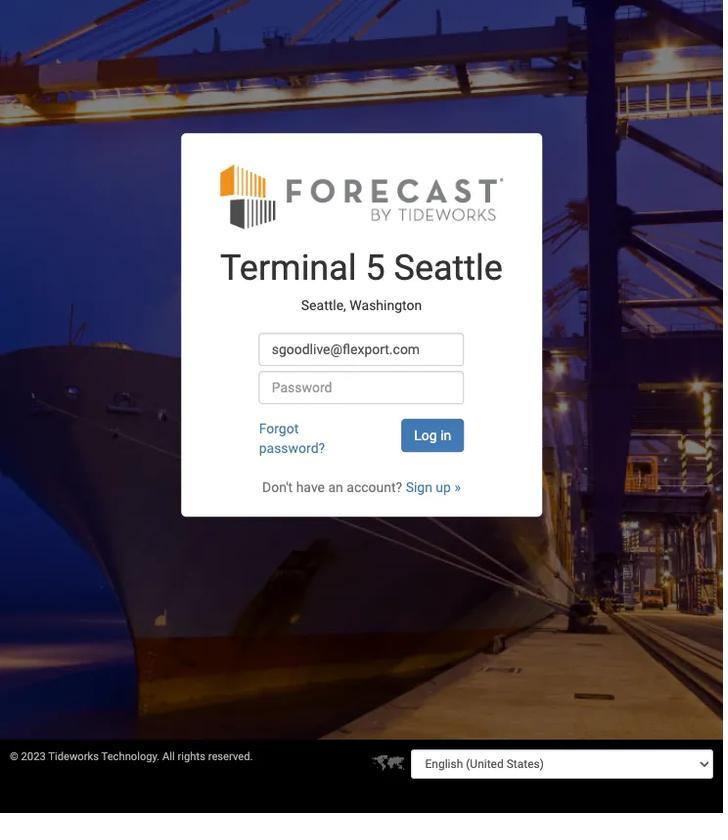 Task type: describe. For each thing, give the bounding box(es) containing it.
reserved.
[[208, 751, 253, 764]]

sign
[[406, 480, 433, 496]]

forgot password? link
[[259, 421, 325, 457]]

©
[[10, 751, 18, 764]]

forgot password?
[[259, 421, 325, 457]]

have
[[296, 480, 325, 496]]

an
[[329, 480, 344, 496]]

terminal
[[220, 248, 357, 289]]

seattle,
[[301, 298, 347, 313]]

password?
[[259, 441, 325, 457]]

log
[[415, 428, 437, 444]]

sign up » link
[[406, 480, 461, 496]]

rights
[[178, 751, 206, 764]]

2023
[[21, 751, 46, 764]]

log in
[[415, 428, 452, 444]]



Task type: locate. For each thing, give the bounding box(es) containing it.
up
[[436, 480, 451, 496]]

all
[[163, 751, 175, 764]]

seattle
[[394, 248, 503, 289]]

5
[[366, 248, 386, 289]]

account?
[[347, 480, 403, 496]]

terminal 5 seattle seattle, washington
[[220, 248, 503, 313]]

log in button
[[402, 419, 465, 453]]

tideworks
[[48, 751, 99, 764]]

don't have an account? sign up »
[[262, 480, 461, 496]]

don't
[[262, 480, 293, 496]]

in
[[441, 428, 452, 444]]

© 2023 tideworks technology. all rights reserved.
[[10, 751, 253, 764]]

Email or username text field
[[259, 333, 465, 366]]

forgot
[[259, 421, 299, 437]]

forecast® by tideworks image
[[220, 163, 504, 230]]

Password password field
[[259, 371, 465, 405]]

technology.
[[101, 751, 160, 764]]

washington
[[350, 298, 422, 313]]

»
[[455, 480, 461, 496]]



Task type: vqa. For each thing, say whether or not it's contained in the screenshot.
- to the middle
no



